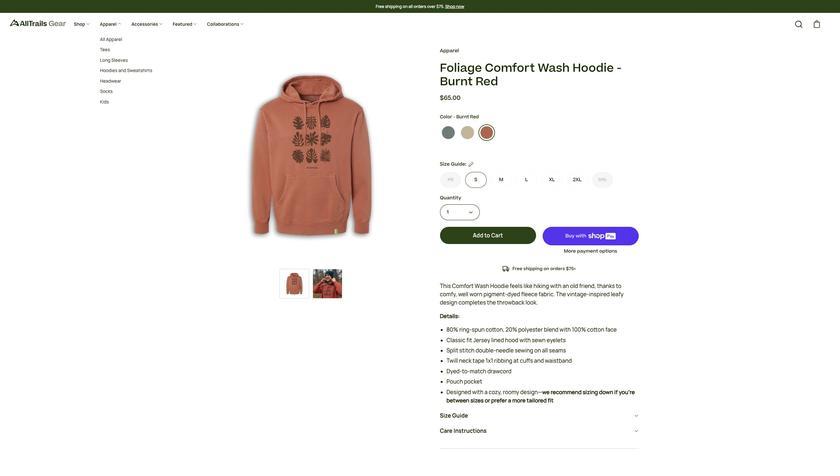 Task type: vqa. For each thing, say whether or not it's contained in the screenshot.
"waistband"
yes



Task type: locate. For each thing, give the bounding box(es) containing it.
hoodie for -
[[573, 60, 614, 76]]

option group
[[440, 125, 639, 144]]

0 vertical spatial orders
[[414, 4, 426, 9]]

friend,
[[579, 283, 596, 290]]

cart
[[491, 232, 503, 240]]

on
[[403, 4, 408, 9], [544, 266, 549, 272], [534, 347, 541, 355]]

all
[[408, 4, 413, 9], [542, 347, 548, 355]]

xs
[[448, 177, 454, 183]]

0 vertical spatial apparel
[[100, 21, 118, 27]]

dyed-
[[447, 368, 462, 375]]

1 vertical spatial wash
[[475, 283, 489, 290]]

1 horizontal spatial wash
[[538, 60, 570, 76]]

1 vertical spatial hoodie
[[490, 283, 509, 290]]

all left the 'over'
[[408, 4, 413, 9]]

headwear
[[100, 78, 121, 84]]

we recommend sizing down if you're between sizes or prefer a more tailored fit
[[447, 389, 635, 405]]

0 horizontal spatial wash
[[475, 283, 489, 290]]

foliage comfort wash hoodie - burnt red hoodie touchstone image
[[202, 47, 420, 266], [280, 269, 309, 299], [313, 269, 342, 299]]

1 vertical spatial apparel link
[[440, 47, 459, 54]]

1x1
[[486, 358, 493, 365]]

apparel up the all apparel
[[100, 21, 118, 27]]

toggle plus image inside the shop link
[[86, 22, 90, 26]]

1 toggle plus image from the left
[[118, 22, 122, 26]]

0 vertical spatial to
[[485, 232, 490, 240]]

1 vertical spatial all
[[542, 347, 548, 355]]

with right buy
[[576, 233, 586, 240]]

-
[[617, 60, 622, 76], [453, 114, 455, 121]]

1 size from the top
[[440, 161, 450, 168]]

shop link
[[69, 16, 95, 33]]

hoodies and sweatshirts
[[100, 68, 152, 74]]

red inside foliage comfort wash hoodie - burnt red
[[476, 74, 498, 90]]

fit inside we recommend sizing down if you're between sizes or prefer a more tailored fit
[[548, 397, 554, 405]]

1 horizontal spatial all
[[542, 347, 548, 355]]

toggle plus image inside "collaborations" link
[[240, 22, 244, 26]]

$65.00
[[440, 94, 461, 102]]

size for size guide:
[[440, 161, 450, 168]]

1 toggle plus image from the left
[[86, 22, 90, 26]]

0 vertical spatial size
[[440, 161, 450, 168]]

hoodie inside this comfort wash hoodie feels like hiking with an old friend, thanks to comfy, well worn pigment-dyed fleece fabric. the vintage-inspired leafy design completes the throwback look.
[[490, 283, 509, 290]]

hiking
[[534, 283, 549, 290]]

1 horizontal spatial apparel link
[[440, 47, 459, 54]]

1 horizontal spatial free
[[513, 266, 522, 272]]

1 vertical spatial comfort
[[452, 283, 474, 290]]

toggle plus image
[[118, 22, 122, 26], [193, 22, 197, 26], [240, 22, 244, 26]]

a inside we recommend sizing down if you're between sizes or prefer a more tailored fit
[[508, 397, 511, 405]]

0 vertical spatial shipping
[[385, 4, 402, 9]]

toggle plus image inside accessories link
[[159, 22, 163, 26]]

vintage-
[[567, 291, 589, 298]]

wash inside this comfort wash hoodie feels like hiking with an old friend, thanks to comfy, well worn pigment-dyed fleece fabric. the vintage-inspired leafy design completes the throwback look.
[[475, 283, 489, 290]]

fit up the "stitch"
[[467, 337, 472, 344]]

natural image
[[461, 126, 474, 139]]

size left guide:
[[440, 161, 450, 168]]

we
[[542, 389, 550, 396]]

1 vertical spatial fit
[[548, 397, 554, 405]]

on left the 'over'
[[403, 4, 408, 9]]

0 vertical spatial hoodie
[[573, 60, 614, 76]]

orders left the 'over'
[[414, 4, 426, 9]]

1 vertical spatial burnt
[[456, 114, 469, 121]]

0 horizontal spatial apparel link
[[95, 16, 127, 33]]

80%
[[447, 327, 458, 334]]

1 horizontal spatial on
[[534, 347, 541, 355]]

pigment-
[[484, 291, 507, 298]]

1 vertical spatial red
[[470, 114, 479, 121]]

0 vertical spatial comfort
[[485, 60, 535, 76]]

comfort inside this comfort wash hoodie feels like hiking with an old friend, thanks to comfy, well worn pigment-dyed fleece fabric. the vintage-inspired leafy design completes the throwback look.
[[452, 283, 474, 290]]

cuffs
[[520, 358, 533, 365]]

sizes
[[471, 397, 484, 405]]

buy with
[[565, 233, 588, 240]]

20%
[[506, 327, 517, 334]]

1 horizontal spatial hoodie
[[573, 60, 614, 76]]

red
[[476, 74, 498, 90], [470, 114, 479, 121]]

sewn
[[532, 337, 546, 344]]

apparel link
[[95, 16, 127, 33], [440, 47, 459, 54]]

to right add
[[485, 232, 490, 240]]

1 vertical spatial free
[[513, 266, 522, 272]]

apparel link up the all apparel
[[95, 16, 127, 33]]

apparel inside 'link'
[[100, 21, 118, 27]]

free
[[376, 4, 384, 9], [513, 266, 522, 272]]

shipping for all
[[385, 4, 402, 9]]

0 horizontal spatial all
[[408, 4, 413, 9]]

and down sleeves
[[118, 68, 126, 74]]

1 vertical spatial on
[[544, 266, 549, 272]]

lined
[[491, 337, 504, 344]]

size inside button
[[440, 412, 451, 420]]

split
[[447, 347, 458, 355]]

size left guide
[[440, 412, 451, 420]]

0 vertical spatial -
[[617, 60, 622, 76]]

size
[[440, 161, 450, 168], [440, 412, 451, 420]]

s
[[474, 177, 478, 183]]

1 vertical spatial shipping
[[524, 266, 543, 272]]

1 horizontal spatial toggle plus image
[[193, 22, 197, 26]]

0 horizontal spatial on
[[403, 4, 408, 9]]

1 vertical spatial a
[[508, 397, 511, 405]]

burnt inside foliage comfort wash hoodie - burnt red
[[440, 74, 473, 90]]

a down 'roomy'
[[508, 397, 511, 405]]

long
[[100, 57, 110, 63]]

orders left $75+ on the bottom
[[550, 266, 565, 272]]

polyester
[[518, 327, 543, 334]]

80% ring-spun cotton, 20% polyester blend with 100% cotton face classic fit jersey lined hood with sewn eyelets split stitch double-needle sewing on all seams twill neck tape 1x1 ribbing at cuffs and waistband dyed-to-match drawcord pouch pocket
[[447, 327, 617, 386]]

guide
[[452, 412, 468, 420]]

all down sewn
[[542, 347, 548, 355]]

1 vertical spatial to
[[616, 283, 622, 290]]

1 horizontal spatial shipping
[[524, 266, 543, 272]]

2 toggle plus image from the left
[[193, 22, 197, 26]]

hoodies
[[100, 68, 117, 74]]

designed
[[447, 389, 471, 396]]

featured link
[[168, 16, 202, 33]]

kids
[[100, 99, 109, 105]]

a up 'or' on the bottom of the page
[[485, 389, 488, 396]]

0 vertical spatial fit
[[467, 337, 472, 344]]

over
[[427, 4, 436, 9]]

design—
[[520, 389, 542, 396]]

fit down we
[[548, 397, 554, 405]]

apparel link up foliage
[[440, 47, 459, 54]]

face
[[606, 327, 617, 334]]

this comfort wash hoodie feels like hiking with an old friend, thanks to comfy, well worn pigment-dyed fleece fabric. the vintage-inspired leafy design completes the throwback look.
[[440, 283, 624, 307]]

2 horizontal spatial toggle plus image
[[240, 22, 244, 26]]

0 horizontal spatial free
[[376, 4, 384, 9]]

1 vertical spatial orders
[[550, 266, 565, 272]]

0 vertical spatial on
[[403, 4, 408, 9]]

apparel right all
[[106, 36, 122, 42]]

toggle plus image
[[86, 22, 90, 26], [159, 22, 163, 26]]

long sleeves link
[[95, 55, 157, 66]]

burnt up natural option
[[456, 114, 469, 121]]

prefer
[[491, 397, 507, 405]]

recommend
[[551, 389, 582, 396]]

2 horizontal spatial on
[[544, 266, 549, 272]]

0 horizontal spatial fit
[[467, 337, 472, 344]]

2 toggle plus image from the left
[[159, 22, 163, 26]]

details:
[[440, 313, 460, 320]]

pouch
[[447, 379, 463, 386]]

1 vertical spatial size
[[440, 412, 451, 420]]

0 horizontal spatial comfort
[[452, 283, 474, 290]]

comfort for foliage
[[485, 60, 535, 76]]

1 vertical spatial shop
[[74, 21, 86, 27]]

on for all
[[403, 4, 408, 9]]

apparel up foliage
[[440, 47, 459, 54]]

at
[[514, 358, 519, 365]]

burnt up $65.00
[[440, 74, 473, 90]]

0 horizontal spatial to
[[485, 232, 490, 240]]

0 horizontal spatial orders
[[414, 4, 426, 9]]

1 horizontal spatial and
[[534, 358, 544, 365]]

1 horizontal spatial orders
[[550, 266, 565, 272]]

1 horizontal spatial toggle plus image
[[159, 22, 163, 26]]

hoodie inside foliage comfort wash hoodie - burnt red
[[573, 60, 614, 76]]

instructions
[[454, 428, 487, 435]]

wash inside foliage comfort wash hoodie - burnt red
[[538, 60, 570, 76]]

shop now link
[[445, 4, 464, 9]]

1 horizontal spatial shop
[[445, 4, 455, 9]]

0 horizontal spatial hoodie
[[490, 283, 509, 290]]

1 horizontal spatial to
[[616, 283, 622, 290]]

leafy
[[611, 291, 624, 298]]

2 vertical spatial on
[[534, 347, 541, 355]]

and
[[118, 68, 126, 74], [534, 358, 544, 365]]

3 toggle plus image from the left
[[240, 22, 244, 26]]

0 vertical spatial burnt
[[440, 74, 473, 90]]

toggle plus image inside featured link
[[193, 22, 197, 26]]

0 horizontal spatial -
[[453, 114, 455, 121]]

0 horizontal spatial toggle plus image
[[86, 22, 90, 26]]

0 vertical spatial all
[[408, 4, 413, 9]]

with up the at the bottom right
[[550, 283, 562, 290]]

or
[[485, 397, 490, 405]]

size inside button
[[440, 161, 450, 168]]

0 vertical spatial a
[[485, 389, 488, 396]]

and right cuffs
[[534, 358, 544, 365]]

care
[[440, 428, 453, 435]]

comfort
[[485, 60, 535, 76], [452, 283, 474, 290]]

0 vertical spatial shop
[[445, 4, 455, 9]]

1 horizontal spatial fit
[[548, 397, 554, 405]]

orders
[[414, 4, 426, 9], [550, 266, 565, 272]]

accessories link
[[127, 16, 168, 33]]

0 horizontal spatial shop
[[74, 21, 86, 27]]

1 horizontal spatial -
[[617, 60, 622, 76]]

0 horizontal spatial toggle plus image
[[118, 22, 122, 26]]

collaborations link
[[202, 16, 249, 33]]

0 vertical spatial red
[[476, 74, 498, 90]]

on up hiking
[[544, 266, 549, 272]]

0 horizontal spatial shipping
[[385, 4, 402, 9]]

0 vertical spatial wash
[[538, 60, 570, 76]]

cozy,
[[489, 389, 502, 396]]

0 vertical spatial free
[[376, 4, 384, 9]]

Pine radio
[[440, 125, 457, 141]]

- inside foliage comfort wash hoodie - burnt red
[[617, 60, 622, 76]]

more payment options button
[[543, 247, 639, 256]]

1 vertical spatial apparel
[[106, 36, 122, 42]]

on for orders
[[544, 266, 549, 272]]

blend
[[544, 327, 559, 334]]

1 horizontal spatial a
[[508, 397, 511, 405]]

like
[[524, 283, 532, 290]]

to up leafy
[[616, 283, 622, 290]]

truck image
[[503, 266, 509, 273]]

shipping for orders
[[524, 266, 543, 272]]

2 size from the top
[[440, 412, 451, 420]]

1 vertical spatial and
[[534, 358, 544, 365]]

on down sewn
[[534, 347, 541, 355]]

1 horizontal spatial comfort
[[485, 60, 535, 76]]

2 vertical spatial apparel
[[440, 47, 459, 54]]

comfort inside foliage comfort wash hoodie - burnt red
[[485, 60, 535, 76]]

0 vertical spatial and
[[118, 68, 126, 74]]



Task type: describe. For each thing, give the bounding box(es) containing it.
free shipping on orders $75+
[[513, 266, 576, 272]]

size guide button
[[440, 409, 639, 424]]

tees link
[[95, 45, 157, 55]]

old
[[570, 283, 578, 290]]

Natural radio
[[459, 125, 476, 141]]

add to cart
[[473, 232, 503, 240]]

thanks
[[597, 283, 615, 290]]

twill
[[447, 358, 458, 365]]

fleece
[[521, 291, 538, 298]]

ring-
[[459, 327, 472, 334]]

0 horizontal spatial and
[[118, 68, 126, 74]]

color - burnt red
[[440, 114, 479, 121]]

add to cart button
[[440, 227, 536, 244]]

fit inside '80% ring-spun cotton, 20% polyester blend with 100% cotton face classic fit jersey lined hood with sewn eyelets split stitch double-needle sewing on all seams twill neck tape 1x1 ribbing at cuffs and waistband dyed-to-match drawcord pouch pocket'
[[467, 337, 472, 344]]

cotton,
[[486, 327, 505, 334]]

accessories
[[131, 21, 159, 27]]

dyed
[[507, 291, 520, 298]]

buy with button
[[543, 227, 639, 246]]

well
[[458, 291, 468, 298]]

if
[[614, 389, 618, 396]]

more payment options
[[564, 248, 617, 255]]

apparel inside "link"
[[106, 36, 122, 42]]

care instructions
[[440, 428, 487, 435]]

foliage
[[440, 60, 482, 76]]

payment
[[577, 248, 598, 255]]

2xl
[[573, 177, 582, 183]]

hoodies and sweatshirts link
[[95, 66, 157, 76]]

comfy,
[[440, 291, 457, 298]]

completes
[[459, 299, 486, 307]]

size for size guide
[[440, 412, 451, 420]]

options
[[599, 248, 617, 255]]

and inside '80% ring-spun cotton, 20% polyester blend with 100% cotton face classic fit jersey lined hood with sewn eyelets split stitch double-needle sewing on all seams twill neck tape 1x1 ribbing at cuffs and waistband dyed-to-match drawcord pouch pocket'
[[534, 358, 544, 365]]

pine image
[[442, 126, 455, 139]]

now
[[456, 4, 464, 9]]

sleeves
[[111, 57, 128, 63]]

all
[[100, 36, 105, 42]]

eyelets
[[547, 337, 566, 344]]

seams
[[549, 347, 566, 355]]

jersey
[[473, 337, 490, 344]]

hoodie for feels
[[490, 283, 509, 290]]

spun
[[472, 327, 485, 334]]

to-
[[462, 368, 470, 375]]

an
[[563, 283, 569, 290]]

throwback
[[497, 299, 525, 307]]

toggle plus image for accessories
[[159, 22, 163, 26]]

tees
[[100, 47, 110, 53]]

0 horizontal spatial a
[[485, 389, 488, 396]]

more
[[564, 248, 576, 255]]

fabric.
[[539, 291, 555, 298]]

burnt red image
[[480, 126, 493, 139]]

on inside '80% ring-spun cotton, 20% polyester blend with 100% cotton face classic fit jersey lined hood with sewn eyelets split stitch double-needle sewing on all seams twill neck tape 1x1 ribbing at cuffs and waistband dyed-to-match drawcord pouch pocket'
[[534, 347, 541, 355]]

1 vertical spatial -
[[453, 114, 455, 121]]

comfort for this
[[452, 283, 474, 290]]

ribbing
[[494, 358, 512, 365]]

m
[[499, 177, 503, 183]]

with inside this comfort wash hoodie feels like hiking with an old friend, thanks to comfy, well worn pigment-dyed fleece fabric. the vintage-inspired leafy design completes the throwback look.
[[550, 283, 562, 290]]

double-
[[476, 347, 496, 355]]

$75.
[[436, 4, 445, 9]]

0 vertical spatial apparel link
[[95, 16, 127, 33]]

size guide:
[[440, 161, 467, 168]]

toggle plus image for collaborations
[[240, 22, 244, 26]]

sweatshirts
[[127, 68, 152, 74]]

Burnt Red radio
[[478, 125, 495, 141]]

with up sizes
[[472, 389, 484, 396]]

l
[[525, 177, 528, 183]]

with up eyelets
[[560, 327, 571, 334]]

roomy
[[503, 389, 519, 396]]

neck
[[459, 358, 472, 365]]

free shipping on all orders over $75. shop now
[[376, 4, 464, 9]]

pocket
[[464, 379, 482, 386]]

this
[[440, 283, 451, 290]]

with up sewing
[[520, 337, 531, 344]]

tape
[[473, 358, 485, 365]]

free for free shipping on orders $75+
[[513, 266, 522, 272]]

xl
[[549, 177, 555, 183]]

collaborations
[[207, 21, 240, 27]]

toggle plus image for shop
[[86, 22, 90, 26]]

color
[[440, 114, 452, 121]]

100%
[[572, 327, 586, 334]]

size guide
[[440, 412, 468, 420]]

3xl
[[598, 177, 607, 183]]

worn
[[470, 291, 482, 298]]

buy
[[565, 233, 575, 240]]

match
[[470, 368, 486, 375]]

feels
[[510, 283, 523, 290]]

all inside '80% ring-spun cotton, 20% polyester blend with 100% cotton face classic fit jersey lined hood with sewn eyelets split stitch double-needle sewing on all seams twill neck tape 1x1 ribbing at cuffs and waistband dyed-to-match drawcord pouch pocket'
[[542, 347, 548, 355]]

toggle plus image for featured
[[193, 22, 197, 26]]

socks link
[[95, 86, 157, 97]]

wash for -
[[538, 60, 570, 76]]

between
[[447, 397, 469, 405]]

wash for feels
[[475, 283, 489, 290]]

sewing
[[515, 347, 533, 355]]

classic
[[447, 337, 465, 344]]

hood
[[505, 337, 518, 344]]

quantity
[[440, 195, 461, 202]]

long sleeves
[[100, 57, 128, 63]]

1 button
[[440, 205, 480, 221]]

the
[[556, 291, 566, 298]]

design
[[440, 299, 458, 307]]

tailored
[[527, 397, 547, 405]]

with inside button
[[576, 233, 586, 240]]

to inside this comfort wash hoodie feels like hiking with an old friend, thanks to comfy, well worn pigment-dyed fleece fabric. the vintage-inspired leafy design completes the throwback look.
[[616, 283, 622, 290]]

sizing
[[583, 389, 598, 396]]

1
[[447, 209, 449, 216]]

to inside button
[[485, 232, 490, 240]]

toggle plus image for apparel
[[118, 22, 122, 26]]

stitch
[[459, 347, 475, 355]]

$75+
[[566, 266, 576, 272]]

cotton
[[587, 327, 604, 334]]

free for free shipping on all orders over $75. shop now
[[376, 4, 384, 9]]

needle
[[496, 347, 514, 355]]

all apparel
[[100, 36, 122, 42]]



